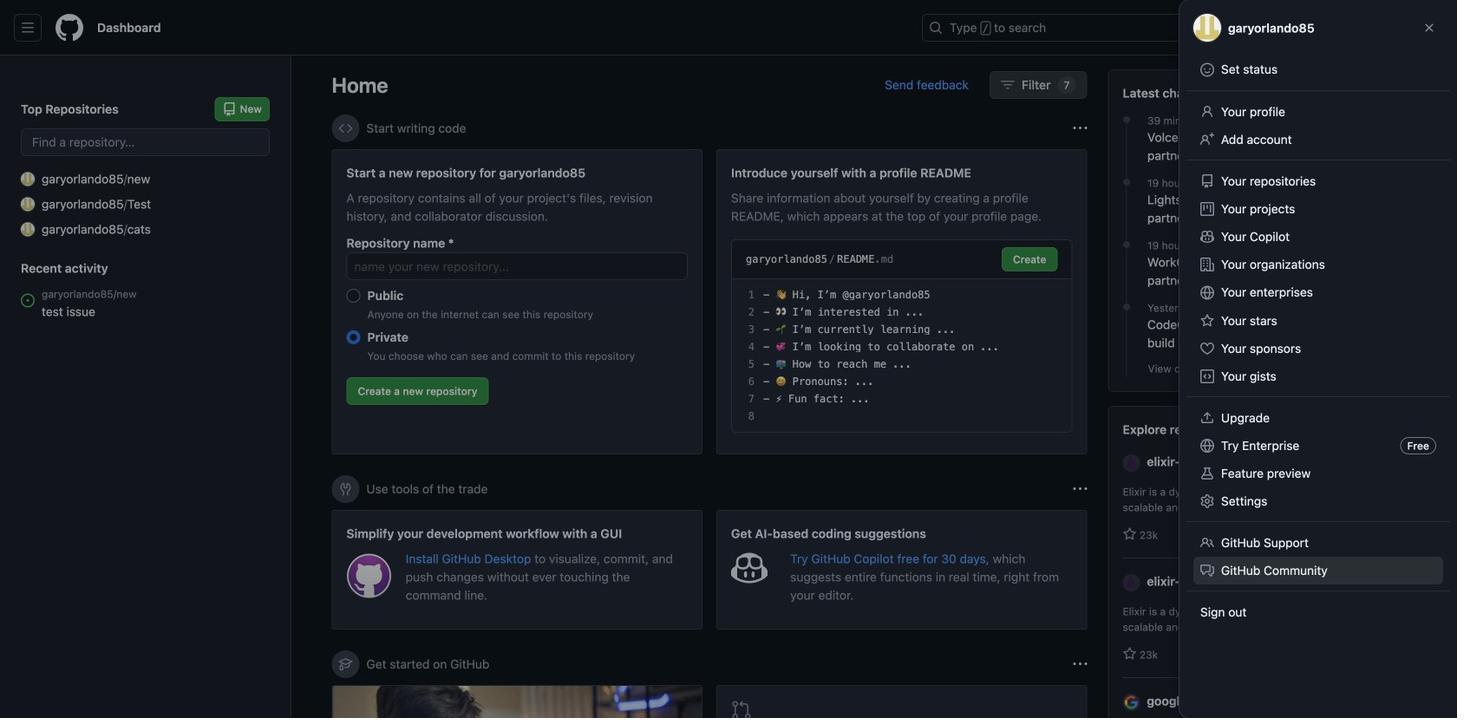 Task type: vqa. For each thing, say whether or not it's contained in the screenshot.
STATUS link
no



Task type: describe. For each thing, give the bounding box(es) containing it.
plus image
[[1259, 21, 1273, 35]]

account element
[[0, 56, 291, 718]]

2 dot fill image from the top
[[1120, 300, 1134, 314]]

command palette image
[[1205, 21, 1219, 35]]

star image
[[1123, 527, 1137, 541]]

homepage image
[[56, 14, 83, 42]]



Task type: locate. For each thing, give the bounding box(es) containing it.
explore repositories navigation
[[1108, 406, 1417, 718]]

triangle down image
[[1279, 21, 1293, 35]]

dot fill image
[[1120, 113, 1134, 127], [1120, 238, 1134, 252]]

explore element
[[1108, 69, 1417, 718]]

0 vertical spatial dot fill image
[[1120, 113, 1134, 127]]

0 vertical spatial dot fill image
[[1120, 175, 1134, 189]]

1 dot fill image from the top
[[1120, 113, 1134, 127]]

2 dot fill image from the top
[[1120, 238, 1134, 252]]

1 vertical spatial dot fill image
[[1120, 238, 1134, 252]]

1 dot fill image from the top
[[1120, 175, 1134, 189]]

star image
[[1123, 647, 1137, 661]]

dot fill image
[[1120, 175, 1134, 189], [1120, 300, 1134, 314]]

1 vertical spatial dot fill image
[[1120, 300, 1134, 314]]



